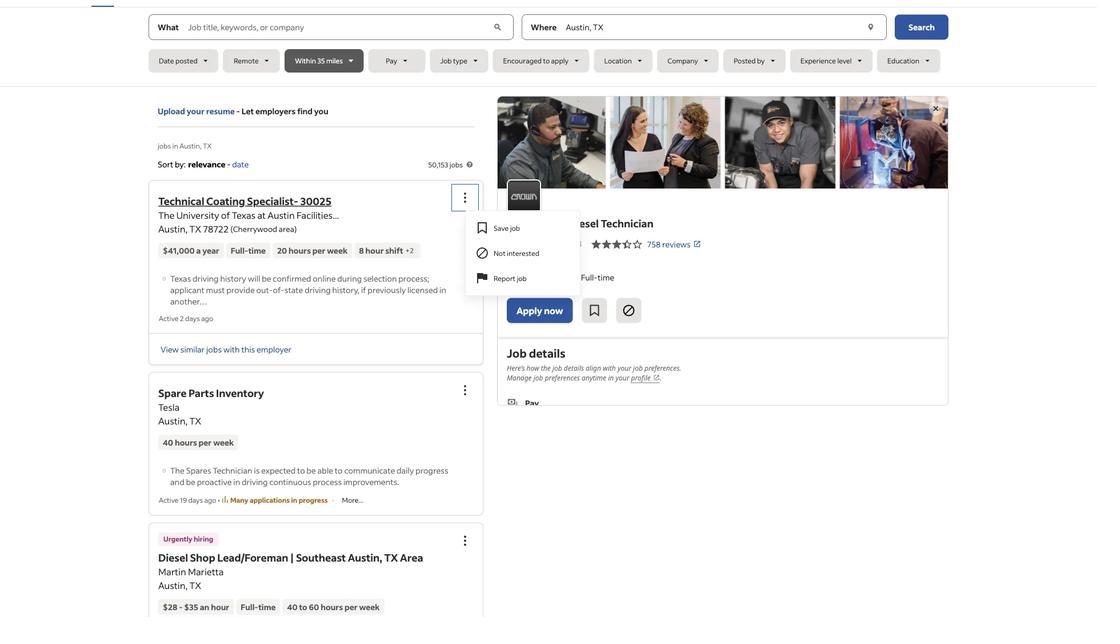 Task type: locate. For each thing, give the bounding box(es) containing it.
2 inside 8 hour shift + 2
[[410, 246, 414, 255]]

0 vertical spatial job
[[441, 56, 452, 65]]

0 vertical spatial pay
[[386, 56, 398, 65]]

40
[[163, 438, 173, 448], [287, 602, 298, 612]]

2
[[410, 246, 414, 255], [180, 314, 184, 323]]

in
[[172, 141, 178, 150], [440, 285, 447, 295], [609, 373, 614, 383], [233, 477, 240, 487], [291, 496, 298, 505]]

1 vertical spatial be
[[307, 465, 316, 476]]

preferences.
[[645, 363, 682, 373]]

0 horizontal spatial week
[[213, 438, 234, 448]]

active down the another…
[[159, 314, 179, 323]]

job up profile
[[634, 363, 643, 373]]

0 horizontal spatial hours
[[175, 438, 197, 448]]

proactive
[[197, 477, 232, 487]]

0 horizontal spatial technician
[[213, 465, 252, 476]]

remote
[[234, 56, 259, 65]]

austin, right southeast
[[348, 551, 383, 564]]

2 horizontal spatial driving
[[305, 285, 331, 295]]

jobs left help icon
[[450, 160, 463, 169]]

more... button
[[339, 495, 367, 505]]

jobs up sort on the left top of page
[[158, 141, 171, 150]]

the down technical at the top of the page
[[158, 209, 175, 221]]

1 vertical spatial ago
[[204, 496, 217, 505]]

-
[[237, 106, 240, 116], [227, 159, 231, 169], [523, 272, 527, 283], [576, 272, 580, 283], [179, 602, 183, 612]]

southeast
[[296, 551, 346, 564]]

texas up applicant on the top left of page
[[170, 273, 191, 284]]

0 horizontal spatial be
[[186, 477, 195, 487]]

report job
[[494, 274, 527, 283]]

tx down university
[[189, 223, 201, 235]]

report job button
[[467, 266, 580, 291]]

texas inside the technical coating specialist- 30025 the university of texas at austin facilities... austin, tx 78722 ( cherrywood area )
[[232, 209, 256, 221]]

be left able
[[307, 465, 316, 476]]

parts
[[189, 387, 214, 400]]

20
[[277, 245, 287, 256]]

apply now button
[[507, 298, 573, 323]]

technician up proactive
[[213, 465, 252, 476]]

per up the online
[[313, 245, 326, 256]]

posted by
[[734, 56, 765, 65]]

1 horizontal spatial be
[[262, 273, 271, 284]]

1 vertical spatial progress
[[299, 496, 328, 505]]

ago left '•'
[[204, 496, 217, 505]]

area
[[400, 551, 423, 564]]

an for $24
[[544, 272, 553, 283]]

2 horizontal spatial per
[[345, 602, 358, 612]]

tx
[[203, 141, 212, 150], [189, 223, 201, 235], [534, 256, 545, 267], [189, 415, 201, 427], [385, 551, 398, 564], [189, 580, 201, 592]]

history,
[[333, 285, 360, 295]]

in up many
[[233, 477, 240, 487]]

1 horizontal spatial technician
[[601, 217, 654, 230]]

ago for coating
[[201, 314, 214, 323]]

an down austin, tx
[[544, 272, 553, 283]]

date posted button
[[149, 49, 219, 73]]

week left 8
[[327, 245, 348, 256]]

clear image
[[492, 21, 504, 33]]

technician up '3.4 out of 5 stars. link to 758 company reviews (opens in a new tab)' image
[[601, 217, 654, 230]]

tx down marietta
[[189, 580, 201, 592]]

1 vertical spatial pay
[[525, 398, 539, 408]]

1 vertical spatial technician
[[213, 465, 252, 476]]

1 horizontal spatial clear element
[[866, 21, 877, 33]]

austin, inside spare parts inventory tesla austin, tx
[[158, 415, 188, 427]]

in inside the spares technician is expected to be able to communicate daily progress and be proactive in driving continuous process improvements.
[[233, 477, 240, 487]]

1 vertical spatial 40
[[287, 602, 298, 612]]

0 horizontal spatial jobs
[[158, 141, 171, 150]]

manage job preferences anytime in your
[[507, 373, 632, 383]]

0 vertical spatial hour
[[366, 245, 384, 256]]

time down cherrywood in the left top of the page
[[249, 245, 266, 256]]

trucks
[[547, 239, 572, 249]]

details up the
[[529, 346, 566, 360]]

to up continuous
[[297, 465, 305, 476]]

driving for inventory
[[242, 477, 268, 487]]

austin, up "$41,000"
[[158, 223, 188, 235]]

clear element up the encouraged
[[492, 21, 504, 33]]

2 horizontal spatial week
[[359, 602, 380, 612]]

if
[[361, 285, 366, 295]]

0 horizontal spatial an
[[200, 602, 209, 612]]

0 horizontal spatial texas
[[170, 273, 191, 284]]

0 vertical spatial job actions menu is collapsed image
[[459, 384, 472, 397]]

2 vertical spatial driving
[[242, 477, 268, 487]]

·
[[333, 496, 334, 505]]

0 horizontal spatial job
[[441, 56, 452, 65]]

1 horizontal spatial 40
[[287, 602, 298, 612]]

with right align
[[603, 363, 616, 373]]

per right 60
[[345, 602, 358, 612]]

job type button
[[430, 49, 489, 73]]

job left type
[[441, 56, 452, 65]]

progress inside the spares technician is expected to be able to communicate daily progress and be proactive in driving continuous process improvements.
[[416, 465, 449, 476]]

0 vertical spatial an
[[544, 272, 553, 283]]

0 horizontal spatial 2
[[180, 314, 184, 323]]

2 vertical spatial hours
[[321, 602, 343, 612]]

job actions image
[[459, 191, 472, 205]]

week down spare parts inventory tesla austin, tx
[[213, 438, 234, 448]]

miles
[[327, 56, 343, 65]]

ago down the another…
[[201, 314, 214, 323]]

1 horizontal spatial with
[[603, 363, 616, 373]]

close job details image
[[930, 102, 943, 116]]

50,153 jobs
[[429, 160, 463, 169]]

to right able
[[335, 465, 343, 476]]

hours right 60
[[321, 602, 343, 612]]

1 horizontal spatial texas
[[232, 209, 256, 221]]

1 vertical spatial full-time
[[241, 602, 276, 612]]

with left this
[[223, 344, 240, 355]]

2 vertical spatial time
[[259, 602, 276, 612]]

to left 60
[[299, 602, 308, 612]]

state
[[285, 285, 303, 295]]

0 horizontal spatial $35
[[184, 602, 198, 612]]

job inside dropdown button
[[441, 56, 452, 65]]

2 vertical spatial jobs
[[206, 344, 222, 355]]

2 right shift
[[410, 246, 414, 255]]

1 vertical spatial an
[[200, 602, 209, 612]]

0 horizontal spatial 40
[[163, 438, 173, 448]]

week right 60
[[359, 602, 380, 612]]

austin, inside "martin marietta austin, tx"
[[158, 580, 188, 592]]

driving up the must
[[193, 273, 219, 284]]

tx inside "martin marietta austin, tx"
[[189, 580, 201, 592]]

apply
[[552, 56, 569, 65]]

job details
[[507, 346, 566, 360]]

2 horizontal spatial hour
[[555, 272, 572, 283]]

2 vertical spatial per
[[345, 602, 358, 612]]

full- down lead/foreman at the bottom left of the page
[[241, 602, 259, 612]]

1 vertical spatial your
[[618, 363, 632, 373]]

the up 'and'
[[170, 465, 185, 476]]

active for spare parts inventory
[[159, 496, 179, 505]]

Where field
[[564, 15, 865, 40]]

1 horizontal spatial job
[[507, 346, 527, 360]]

be
[[262, 273, 271, 284], [307, 465, 316, 476], [186, 477, 195, 487]]

0 vertical spatial your
[[187, 106, 205, 116]]

austin, inside the technical coating specialist- 30025 the university of texas at austin facilities... austin, tx 78722 ( cherrywood area )
[[158, 223, 188, 235]]

2 vertical spatial be
[[186, 477, 195, 487]]

job for job type
[[441, 56, 452, 65]]

8 hour shift + 2
[[359, 245, 414, 256]]

austin, down martin
[[158, 580, 188, 592]]

tx left area
[[385, 551, 398, 564]]

be right 'and'
[[186, 477, 195, 487]]

driving down is
[[242, 477, 268, 487]]

crown lift trucks
[[507, 239, 572, 249]]

1 vertical spatial with
[[603, 363, 616, 373]]

let
[[242, 106, 254, 116]]

austin, up by:
[[180, 141, 202, 150]]

0 vertical spatial active
[[159, 314, 179, 323]]

ago for parts
[[204, 496, 217, 505]]

0 vertical spatial $35
[[528, 272, 542, 283]]

clear image
[[866, 21, 877, 33]]

driving inside the spares technician is expected to be able to communicate daily progress and be proactive in driving continuous process improvements.
[[242, 477, 268, 487]]

1 vertical spatial week
[[213, 438, 234, 448]]

your left profile
[[616, 373, 630, 383]]

the spares technician is expected to be able to communicate daily progress and be proactive in driving continuous process improvements.
[[170, 465, 449, 487]]

1 active from the top
[[159, 314, 179, 323]]

progress left ·
[[299, 496, 328, 505]]

job right the save
[[510, 223, 520, 232]]

1 clear element from the left
[[492, 21, 504, 33]]

0 horizontal spatial hour
[[211, 602, 229, 612]]

experience level
[[801, 56, 852, 65]]

hour right 8
[[366, 245, 384, 256]]

details up manage job preferences anytime in your
[[564, 363, 584, 373]]

•
[[218, 496, 220, 505]]

company button
[[658, 49, 719, 73]]

austin, down tesla
[[158, 415, 188, 427]]

$35 for $28
[[184, 602, 198, 612]]

date link
[[232, 159, 249, 169]]

40 for 40 hours per week
[[163, 438, 173, 448]]

0 vertical spatial days
[[185, 314, 200, 323]]

0 vertical spatial full-
[[231, 245, 249, 256]]

40 down tesla
[[163, 438, 173, 448]]

1 horizontal spatial 2
[[410, 246, 414, 255]]

licensed
[[408, 285, 438, 295]]

2 down the another…
[[180, 314, 184, 323]]

2 vertical spatial hour
[[211, 602, 229, 612]]

align
[[586, 363, 602, 373]]

0 horizontal spatial progress
[[299, 496, 328, 505]]

40 left 60
[[287, 602, 298, 612]]

full-time down cherrywood in the left top of the page
[[231, 245, 266, 256]]

full- down the (
[[231, 245, 249, 256]]

texas inside texas driving history will be confirmed online during selection process; applicant must provide out-of-state driving history, if previously licensed in another…
[[170, 273, 191, 284]]

expected
[[261, 465, 296, 476]]

1 horizontal spatial jobs
[[206, 344, 222, 355]]

job up here's
[[507, 346, 527, 360]]

specialist-
[[247, 195, 298, 208]]

hour down trucks
[[555, 272, 572, 283]]

shop
[[190, 551, 215, 564]]

1 horizontal spatial per
[[313, 245, 326, 256]]

0 horizontal spatial clear element
[[492, 21, 504, 33]]

2 clear element from the left
[[866, 21, 877, 33]]

apply
[[517, 305, 543, 316]]

date
[[232, 159, 249, 169]]

1 horizontal spatial progress
[[416, 465, 449, 476]]

1 horizontal spatial driving
[[242, 477, 268, 487]]

0 vertical spatial texas
[[232, 209, 256, 221]]

in right the licensed
[[440, 285, 447, 295]]

1 vertical spatial the
[[170, 465, 185, 476]]

days for spare
[[188, 496, 203, 505]]

1 horizontal spatial week
[[327, 245, 348, 256]]

2 job actions menu is collapsed image from the top
[[459, 534, 472, 548]]

per up spares at the bottom of page
[[199, 438, 212, 448]]

relevance
[[188, 159, 226, 169]]

ago
[[201, 314, 214, 323], [204, 496, 217, 505]]

time down '3.4 out of 5 stars. link to 758 company reviews (opens in a new tab)' image
[[598, 272, 615, 283]]

cherrywood
[[233, 224, 277, 234]]

pay right miles
[[386, 56, 398, 65]]

- left date link
[[227, 159, 231, 169]]

$35 right $28
[[184, 602, 198, 612]]

texas
[[232, 209, 256, 221], [170, 273, 191, 284]]

hour down marietta
[[211, 602, 229, 612]]

1 vertical spatial hour
[[555, 272, 572, 283]]

hours
[[289, 245, 311, 256], [175, 438, 197, 448], [321, 602, 343, 612]]

2 active from the top
[[159, 496, 179, 505]]

0 horizontal spatial pay
[[386, 56, 398, 65]]

0 vertical spatial be
[[262, 273, 271, 284]]

to left apply
[[543, 56, 550, 65]]

2 vertical spatial full-
[[241, 602, 259, 612]]

0 vertical spatial details
[[529, 346, 566, 360]]

active left 19
[[159, 496, 179, 505]]

upload your resume - let employers find you
[[158, 106, 329, 116]]

location
[[605, 56, 632, 65]]

days down the another…
[[185, 314, 200, 323]]

job
[[510, 223, 520, 232], [517, 274, 527, 283], [553, 363, 562, 373], [634, 363, 643, 373], [534, 373, 544, 383]]

technician inside the spares technician is expected to be able to communicate daily progress and be proactive in driving continuous process improvements.
[[213, 465, 252, 476]]

resume
[[206, 106, 235, 116]]

austin, up $24
[[507, 256, 533, 267]]

active 19 days ago
[[159, 496, 217, 505]]

search
[[909, 22, 935, 32]]

applicant
[[170, 285, 205, 295]]

clear element left "search" button
[[866, 21, 877, 33]]

week for 20 hours per week
[[327, 245, 348, 256]]

out-
[[257, 285, 273, 295]]

jobs right similar
[[206, 344, 222, 355]]

0 horizontal spatial with
[[223, 344, 240, 355]]

apply now
[[517, 305, 563, 316]]

per
[[313, 245, 326, 256], [199, 438, 212, 448], [345, 602, 358, 612]]

full- up "save this job" image
[[581, 272, 598, 283]]

job down how in the left bottom of the page
[[534, 373, 544, 383]]

hours right "20"
[[289, 245, 311, 256]]

within 35 miles
[[295, 56, 343, 65]]

clear element
[[492, 21, 504, 33], [866, 21, 877, 33]]

0 vertical spatial the
[[158, 209, 175, 221]]

1 vertical spatial job actions menu is collapsed image
[[459, 534, 472, 548]]

0 vertical spatial driving
[[193, 273, 219, 284]]

spare
[[158, 387, 187, 400]]

of
[[221, 209, 230, 221]]

hours up spares at the bottom of page
[[175, 438, 197, 448]]

tx up 40 hours per week at left bottom
[[189, 415, 201, 427]]

0 vertical spatial ago
[[201, 314, 214, 323]]

job type
[[441, 56, 468, 65]]

0 horizontal spatial per
[[199, 438, 212, 448]]

your up profile
[[618, 363, 632, 373]]

1 job actions menu is collapsed image from the top
[[459, 384, 472, 397]]

0 vertical spatial full-time
[[231, 245, 266, 256]]

1 vertical spatial driving
[[305, 285, 331, 295]]

martin
[[158, 566, 186, 578]]

your
[[187, 106, 205, 116], [618, 363, 632, 373], [616, 373, 630, 383]]

1 horizontal spatial an
[[544, 272, 553, 283]]

report
[[494, 274, 516, 283]]

crown lift trucks logo image
[[498, 97, 949, 189], [507, 180, 542, 214]]

progress right daily
[[416, 465, 449, 476]]

save job button
[[467, 215, 580, 241]]

applications
[[250, 496, 290, 505]]

0 vertical spatial week
[[327, 245, 348, 256]]

$35
[[528, 272, 542, 283], [184, 602, 198, 612]]

job actions menu is collapsed image
[[459, 384, 472, 397], [459, 534, 472, 548]]

0 vertical spatial progress
[[416, 465, 449, 476]]

job
[[441, 56, 452, 65], [507, 346, 527, 360]]

1 vertical spatial jobs
[[450, 160, 463, 169]]

the inside the spares technician is expected to be able to communicate daily progress and be proactive in driving continuous process improvements.
[[170, 465, 185, 476]]

shift
[[386, 245, 403, 256]]

1 vertical spatial job
[[507, 346, 527, 360]]

.
[[660, 373, 662, 383]]

3.4 out of 5 stars. link to 758 company reviews (opens in a new tab) image
[[592, 237, 643, 251]]

0 vertical spatial per
[[313, 245, 326, 256]]

texas down technical coating specialist- 30025 button
[[232, 209, 256, 221]]

your right upload
[[187, 106, 205, 116]]

1 vertical spatial 2
[[180, 314, 184, 323]]

full- for the university of texas at austin facilities...
[[231, 245, 249, 256]]

inventory
[[216, 387, 264, 400]]

0 vertical spatial 40
[[163, 438, 173, 448]]

time left 60
[[259, 602, 276, 612]]

help icon image
[[465, 160, 475, 169]]

1 vertical spatial full-
[[581, 272, 598, 283]]

to inside popup button
[[543, 56, 550, 65]]

per for 40 hours per week
[[199, 438, 212, 448]]

interested
[[507, 249, 540, 258]]

1 horizontal spatial $35
[[528, 272, 542, 283]]

1 vertical spatial hours
[[175, 438, 197, 448]]

pay down manage
[[525, 398, 539, 408]]

job for manage
[[534, 373, 544, 383]]

tesla
[[158, 402, 180, 413]]

40 hours per week
[[163, 438, 234, 448]]

be up the out- at the left of the page
[[262, 273, 271, 284]]

$35 down austin, tx
[[528, 272, 542, 283]]

None search field
[[149, 14, 949, 77]]

1 vertical spatial texas
[[170, 273, 191, 284]]

an down "martin marietta austin, tx"
[[200, 602, 209, 612]]

full-time down lead/foreman at the bottom left of the page
[[241, 602, 276, 612]]

days right 19
[[188, 496, 203, 505]]

0 vertical spatial hours
[[289, 245, 311, 256]]

full-time for austin, tx 78722
[[231, 245, 266, 256]]

$41,000 a year
[[163, 245, 219, 256]]

driving down the online
[[305, 285, 331, 295]]

40 to 60 hours per week
[[287, 602, 380, 612]]

job down austin, tx
[[517, 274, 527, 283]]

$28 - $35 an hour
[[163, 602, 229, 612]]



Task type: vqa. For each thing, say whether or not it's contained in the screenshot.
'Messages Unread count 0' icon
no



Task type: describe. For each thing, give the bounding box(es) containing it.
+
[[406, 246, 410, 255]]

- down crown lift trucks link
[[576, 272, 580, 283]]

not interested image
[[622, 304, 636, 318]]

8
[[359, 245, 364, 256]]

758 reviews link
[[648, 239, 701, 249]]

view similar jobs with this employer
[[161, 344, 292, 355]]

full- for martin marietta
[[241, 602, 259, 612]]

another…
[[170, 296, 207, 306]]

hours for 40
[[175, 438, 197, 448]]

here's
[[507, 363, 525, 373]]

search button
[[895, 15, 949, 40]]

19
[[180, 496, 187, 505]]

50,153
[[429, 160, 449, 169]]

education button
[[878, 49, 941, 73]]

how
[[527, 363, 540, 373]]

sort
[[158, 159, 173, 169]]

date
[[159, 56, 174, 65]]

within 35 miles button
[[285, 49, 364, 73]]

job up preferences
[[553, 363, 562, 373]]

education
[[888, 56, 920, 65]]

marietta
[[188, 566, 224, 578]]

many applications in progress
[[230, 496, 328, 505]]

hours for 20
[[289, 245, 311, 256]]

date posted
[[159, 56, 198, 65]]

diesel
[[158, 551, 188, 564]]

austin
[[268, 209, 295, 221]]

pay button
[[368, 49, 426, 73]]

|
[[291, 551, 294, 564]]

1 horizontal spatial hour
[[366, 245, 384, 256]]

company
[[668, 56, 699, 65]]

full-time for austin, tx
[[241, 602, 276, 612]]

location button
[[594, 49, 653, 73]]

0 vertical spatial with
[[223, 344, 240, 355]]

year
[[203, 245, 219, 256]]

$35 for $24
[[528, 272, 542, 283]]

automotive/diesel technician
[[507, 217, 654, 230]]

process
[[313, 477, 342, 487]]

austin, tx
[[507, 256, 545, 267]]

tx down lift
[[534, 256, 545, 267]]

30025
[[301, 195, 332, 208]]

reviews
[[663, 239, 691, 249]]

sort by: relevance - date
[[158, 159, 249, 169]]

many
[[230, 496, 248, 505]]

now
[[544, 305, 563, 316]]

more...
[[342, 496, 364, 505]]

technical coating specialist- 30025 button
[[158, 195, 332, 208]]

week for 40 hours per week
[[213, 438, 234, 448]]

- left let
[[237, 106, 240, 116]]

clear element for what
[[492, 21, 504, 33]]

by
[[758, 56, 765, 65]]

automotive/diesel
[[507, 217, 599, 230]]

job actions menu is collapsed image for diesel shop lead/foreman | southeast austin, tx area
[[459, 534, 472, 548]]

)
[[294, 224, 297, 234]]

upload
[[158, 106, 185, 116]]

the
[[541, 363, 551, 373]]

posted
[[734, 56, 756, 65]]

diesel shop lead/foreman | southeast austin, tx area button
[[158, 551, 423, 564]]

lift
[[533, 239, 546, 249]]

profile link
[[632, 373, 660, 383]]

you
[[314, 106, 329, 116]]

the inside the technical coating specialist- 30025 the university of texas at austin facilities... austin, tx 78722 ( cherrywood area )
[[158, 209, 175, 221]]

0 vertical spatial jobs
[[158, 141, 171, 150]]

in right anytime
[[609, 373, 614, 383]]

must
[[206, 285, 225, 295]]

lead/foreman
[[217, 551, 289, 564]]

diesel shop lead/foreman | southeast austin, tx area
[[158, 551, 423, 564]]

by:
[[175, 159, 186, 169]]

of-
[[273, 285, 285, 295]]

- right $24
[[523, 272, 527, 283]]

here's how the job details align with your job preferences.
[[507, 363, 682, 373]]

2 horizontal spatial hours
[[321, 602, 343, 612]]

days for technical
[[185, 314, 200, 323]]

coating
[[206, 195, 245, 208]]

time for the university of texas at austin facilities...
[[249, 245, 266, 256]]

profile
[[632, 373, 651, 383]]

2 horizontal spatial be
[[307, 465, 316, 476]]

is
[[254, 465, 260, 476]]

40 for 40 to 60 hours per week
[[287, 602, 298, 612]]

hour for $28 - $35 an hour
[[211, 602, 229, 612]]

technical coating specialist- 30025 group
[[453, 185, 581, 296]]

none search field containing what
[[149, 14, 949, 77]]

hiring
[[194, 535, 213, 544]]

job for save
[[510, 223, 520, 232]]

save this job image
[[588, 304, 602, 318]]

in up by:
[[172, 141, 178, 150]]

continuous
[[270, 477, 311, 487]]

per for 20 hours per week
[[313, 245, 326, 256]]

(
[[231, 224, 233, 234]]

posted by button
[[724, 49, 786, 73]]

urgently hiring
[[164, 535, 213, 544]]

clear element for where
[[866, 21, 877, 33]]

facilities...
[[297, 209, 339, 221]]

hour for $24 - $35 an hour - full-time
[[555, 272, 572, 283]]

driving for specialist-
[[305, 285, 331, 295]]

be inside texas driving history will be confirmed online during selection process; applicant must provide out-of-state driving history, if previously licensed in another…
[[262, 273, 271, 284]]

encouraged
[[503, 56, 542, 65]]

20 hours per week
[[277, 245, 348, 256]]

2 vertical spatial week
[[359, 602, 380, 612]]

similar
[[181, 344, 205, 355]]

previously
[[368, 285, 406, 295]]

process;
[[399, 273, 430, 284]]

employer
[[257, 344, 292, 355]]

tx inside spare parts inventory tesla austin, tx
[[189, 415, 201, 427]]

tx up relevance
[[203, 141, 212, 150]]

job for job details
[[507, 346, 527, 360]]

job actions menu is collapsed image for spare parts inventory
[[459, 384, 472, 397]]

save
[[494, 223, 509, 232]]

What field
[[186, 15, 491, 40]]

where
[[531, 22, 557, 32]]

in inside texas driving history will be confirmed online during selection process; applicant must provide out-of-state driving history, if previously licensed in another…
[[440, 285, 447, 295]]

0 horizontal spatial driving
[[193, 273, 219, 284]]

1 vertical spatial details
[[564, 363, 584, 373]]

0 vertical spatial technician
[[601, 217, 654, 230]]

1 horizontal spatial pay
[[525, 398, 539, 408]]

in down continuous
[[291, 496, 298, 505]]

- right $28
[[179, 602, 183, 612]]

job for report
[[517, 274, 527, 283]]

2 vertical spatial your
[[616, 373, 630, 383]]

pay inside popup button
[[386, 56, 398, 65]]

2 horizontal spatial jobs
[[450, 160, 463, 169]]

within
[[295, 56, 316, 65]]

jobs in austin, tx
[[158, 141, 212, 150]]

an for $28
[[200, 602, 209, 612]]

758
[[648, 239, 661, 249]]

save job
[[494, 223, 520, 232]]

technical coating specialist- 30025 the university of texas at austin facilities... austin, tx 78722 ( cherrywood area )
[[158, 195, 339, 235]]

1 vertical spatial time
[[598, 272, 615, 283]]

758 reviews
[[648, 239, 691, 249]]

tx inside the technical coating specialist- 30025 the university of texas at austin facilities... austin, tx 78722 ( cherrywood area )
[[189, 223, 201, 235]]

not interested
[[494, 249, 540, 258]]

confirmed
[[273, 273, 311, 284]]

not interested button
[[467, 241, 580, 266]]

communicate
[[344, 465, 395, 476]]

experience level button
[[791, 49, 873, 73]]

active for technical coating specialist- 30025
[[159, 314, 179, 323]]

able
[[318, 465, 333, 476]]

time for martin marietta
[[259, 602, 276, 612]]



